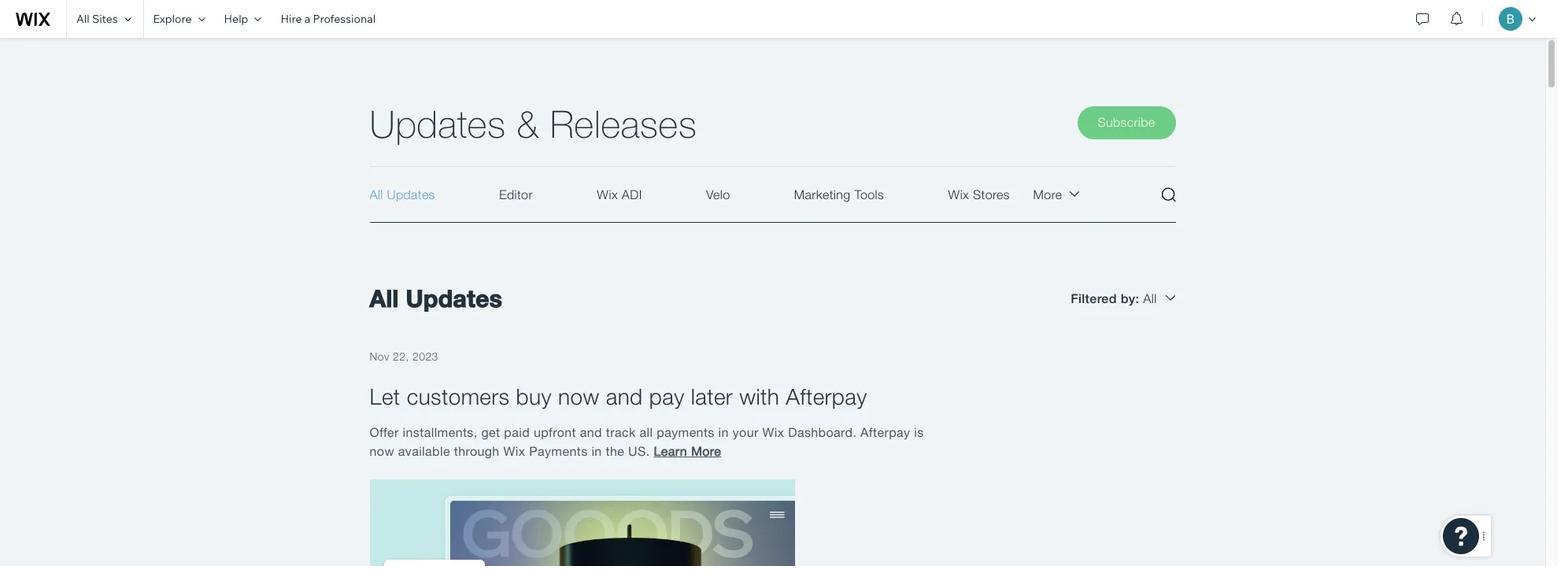 Task type: describe. For each thing, give the bounding box(es) containing it.
explore
[[153, 12, 192, 26]]

help
[[224, 12, 248, 26]]

all sites
[[76, 12, 118, 26]]

hire
[[281, 12, 302, 26]]



Task type: vqa. For each thing, say whether or not it's contained in the screenshot.
Go
no



Task type: locate. For each thing, give the bounding box(es) containing it.
help button
[[215, 0, 271, 38]]

hire a professional
[[281, 12, 376, 26]]

hire a professional link
[[271, 0, 385, 38]]

professional
[[313, 12, 376, 26]]

all
[[76, 12, 90, 26]]

sites
[[92, 12, 118, 26]]

a
[[304, 12, 310, 26]]



